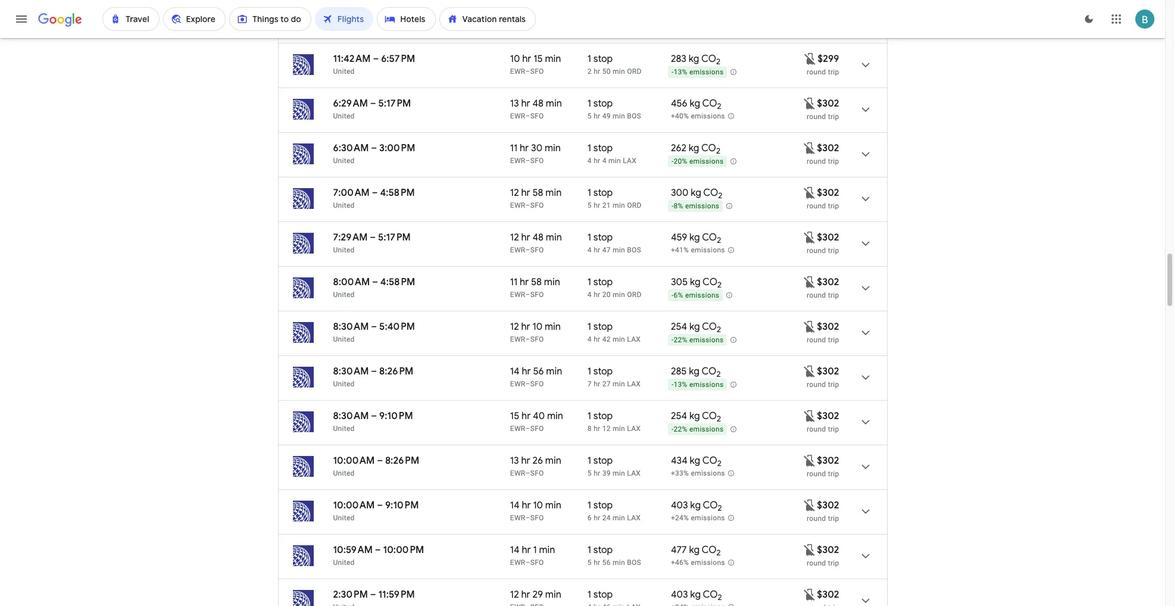 Task type: describe. For each thing, give the bounding box(es) containing it.
+40%
[[671, 112, 689, 120]]

Arrival time: 5:40 PM. text field
[[379, 321, 415, 333]]

emissions down "477 kg co 2"
[[691, 559, 725, 567]]

-13% emissions for 285
[[672, 381, 724, 389]]

$299
[[818, 53, 839, 65]]

1 stop flight. element for 14 hr 10 min
[[588, 500, 613, 513]]

– inside 6:29 am – 5:17 pm united
[[370, 98, 376, 110]]

ewr for 13 hr 48 min
[[510, 112, 526, 120]]

$302 for 13 hr 26 min
[[817, 455, 839, 467]]

total duration 15 hr 40 min. element
[[510, 410, 588, 424]]

united right dba at left
[[467, 23, 488, 31]]

14 for 14 hr 56 min
[[510, 366, 520, 378]]

302 us dollars text field for 262
[[817, 142, 839, 154]]

+46%
[[671, 559, 689, 567]]

layover (1 of 1) is a 5 hr 21 min layover at o'hare international airport in chicago. element
[[588, 201, 665, 210]]

min inside 10 hr 29 min ewr – sfo
[[546, 8, 562, 20]]

30
[[531, 142, 543, 154]]

434
[[671, 455, 688, 467]]

5:40 pm
[[379, 321, 415, 333]]

Arrival time: 10:00 PM. text field
[[383, 544, 424, 556]]

min inside 1 stop 5 hr 39 min lax
[[613, 469, 625, 478]]

– up operated
[[370, 8, 376, 20]]

14 hr 10 min ewr – sfo
[[510, 500, 561, 522]]

hr inside 11 hr 58 min ewr – sfo
[[520, 276, 529, 288]]

– inside 10:59 am – 10:00 pm united
[[375, 544, 381, 556]]

sfo for 10 hr 29 min
[[530, 23, 544, 31]]

– inside 6:30 am – 3:00 pm united
[[371, 142, 377, 154]]

Departure time: 7:00 AM. text field
[[333, 187, 370, 199]]

main menu image
[[14, 12, 29, 26]]

Departure time: 8:30 AM. text field
[[333, 410, 369, 422]]

-8% emissions
[[672, 202, 720, 210]]

$302 for 12 hr 29 min
[[817, 589, 839, 601]]

10:00 pm
[[383, 544, 424, 556]]

min inside 12 hr 58 min ewr – sfo
[[546, 187, 562, 199]]

hr inside 1 stop 4 hr 47 min bos
[[594, 246, 601, 254]]

emissions up the 434 kg co 2
[[690, 425, 724, 434]]

1 stop 8 hr 12 min lax
[[588, 410, 641, 433]]

operated
[[362, 23, 392, 31]]

ewr for 10 hr 15 min
[[510, 67, 526, 76]]

total duration 10 hr 29 min. element
[[510, 8, 588, 22]]

min inside 1 stop 6 hr 24 min lax
[[613, 514, 625, 522]]

layover (1 of 1) is a 4 hr 4 min layover at los angeles international airport in los angeles. element
[[588, 156, 665, 166]]

– inside 8:00 am – 4:58 pm united
[[372, 276, 378, 288]]

departure time: 10:00 am. text field for 9:10 pm
[[333, 500, 375, 512]]

layover (1 of 1) is a 4 hr 47 min layover at boston logan international airport in boston. element
[[588, 245, 665, 255]]

emissions down 300 kg co 2
[[685, 202, 720, 210]]

min inside 14 hr 10 min ewr – sfo
[[545, 500, 561, 512]]

11:59 pm
[[378, 589, 415, 601]]

hr inside the 14 hr 1 min ewr – sfo
[[522, 544, 531, 556]]

min inside '10 hr 15 min ewr – sfo'
[[545, 53, 561, 65]]

express
[[490, 23, 516, 31]]

5 for 12 hr 58 min
[[588, 201, 592, 210]]

min inside 1 stop 5 hr 56 min bos
[[613, 559, 625, 567]]

emissions up 285 kg co 2
[[690, 336, 724, 344]]

6:57 pm
[[381, 53, 415, 65]]

– inside 14 hr 56 min ewr – sfo
[[526, 380, 530, 388]]

3:00 pm
[[379, 142, 415, 154]]

leaves newark liberty international airport at 10:00 am on wednesday, december 13 and arrives at san francisco international airport at 8:26 pm on wednesday, december 13. element
[[333, 455, 419, 467]]

285 kg co 2
[[671, 366, 721, 379]]

1 stop 5 hr 21 min ord
[[588, 187, 642, 210]]

– inside '10:00 am – 8:26 pm united'
[[377, 455, 383, 467]]

change appearance image
[[1075, 5, 1103, 33]]

– inside the 8:30 am – 9:10 pm united
[[371, 410, 377, 422]]

477 kg co 2
[[671, 544, 721, 558]]

sfo for 11 hr 30 min
[[530, 157, 544, 165]]

stop for 1 stop 4 hr 4 min lax
[[594, 142, 613, 154]]

10 hr 29 min ewr – sfo
[[510, 8, 562, 31]]

4 up 1 stop 5 hr 21 min ord
[[602, 157, 607, 165]]

Departure time: 10:59 AM. text field
[[333, 544, 373, 556]]

gojet
[[404, 23, 421, 31]]

Departure time: 7:29 AM. text field
[[333, 232, 368, 244]]

round for 13 hr 26 min
[[807, 470, 826, 478]]

– inside 12 hr 58 min ewr – sfo
[[526, 201, 530, 210]]

456
[[671, 98, 688, 110]]

Departure time: 1:00 PM. text field
[[333, 8, 368, 20]]

1 for 1 stop 4 hr 20 min ord
[[588, 276, 591, 288]]

lax for 15 hr 40 min
[[627, 425, 641, 433]]

operated by gojet airlines dba united express
[[362, 23, 516, 31]]

this price for this flight doesn't include overhead bin access. if you need a carry-on bag, use the bags filter to update prices. image for 11 hr 30 min
[[803, 141, 817, 155]]

hr down the 14 hr 1 min ewr – sfo
[[521, 589, 530, 601]]

leaves newark liberty international airport at 7:00 am on wednesday, december 13 and arrives at san francisco international airport at 4:58 pm on wednesday, december 13. element
[[333, 187, 415, 199]]

hr inside 1 stop 7 hr 27 min lax
[[594, 380, 601, 388]]

min inside 1 stop 4 hr 42 min lax
[[613, 335, 625, 344]]

hr inside the '1 stop 8 hr 12 min lax'
[[594, 425, 601, 433]]

299 US dollars text field
[[818, 53, 839, 65]]

4 for 11 hr 30 min
[[588, 157, 592, 165]]

11:42 am
[[333, 53, 371, 65]]

sfo for 13 hr 48 min
[[530, 112, 544, 120]]

1 stop 5 hr 56 min bos
[[588, 544, 641, 567]]

co for 13 hr 26 min
[[702, 455, 717, 467]]

min inside the 14 hr 1 min ewr – sfo
[[539, 544, 555, 556]]

hr inside 10 hr 29 min ewr – sfo
[[522, 8, 531, 20]]

7:29 am
[[333, 232, 368, 244]]

round for 12 hr 10 min
[[807, 336, 826, 344]]

min inside 12 hr 48 min ewr – sfo
[[546, 232, 562, 244]]

min inside 13 hr 26 min ewr – sfo
[[545, 455, 561, 467]]

8:30 am – 8:26 pm united
[[333, 366, 413, 388]]

6
[[588, 514, 592, 522]]

stop for 1 stop 5 hr 39 min lax
[[594, 455, 613, 467]]

15 inside '10 hr 15 min ewr – sfo'
[[534, 53, 543, 65]]

1 stop 5 hr 49 min bos
[[588, 98, 641, 120]]

this price for this flight doesn't include overhead bin access. if you need a carry-on bag, use the bags filter to update prices. image for 459
[[803, 230, 817, 244]]

dba
[[450, 23, 465, 31]]

total duration 12 hr 48 min. element
[[510, 232, 588, 245]]

ewr for 15 hr 40 min
[[510, 425, 526, 433]]

flight details. leaves newark liberty international airport at 7:29 am on wednesday, december 13 and arrives at san francisco international airport at 5:17 pm on wednesday, december 13. image
[[851, 229, 880, 258]]

united for 14 hr 1 min
[[333, 559, 355, 567]]

5:17 pm for 7:29 am
[[378, 232, 411, 244]]

this price for this flight doesn't include overhead bin access. if you need a carry-on bag, use the bags filter to update prices. image for 14 hr 56 min
[[803, 364, 817, 378]]

12 hr 48 min ewr – sfo
[[510, 232, 562, 254]]

11 hr 58 min ewr – sfo
[[510, 276, 560, 299]]

Arrival time: 8:29 PM. text field
[[378, 8, 412, 20]]

min inside 1 stop 4 hr 20 min ord
[[613, 291, 625, 299]]

2 for 11 hr 30 min
[[716, 146, 721, 156]]

8%
[[674, 202, 683, 210]]

11 for 11 hr 30 min
[[510, 142, 518, 154]]

emissions down 456 kg co 2 at right
[[691, 112, 725, 120]]

round for 15 hr 40 min
[[807, 425, 826, 434]]

283
[[671, 53, 687, 65]]

min inside 1 stop 4 hr 4 min lax
[[609, 157, 621, 165]]

12 inside total duration 12 hr 29 min. element
[[510, 589, 519, 601]]

lax for 11 hr 30 min
[[623, 157, 637, 165]]

hr inside 14 hr 10 min ewr – sfo
[[522, 500, 531, 512]]

1:00 pm
[[333, 8, 368, 20]]

stop for 1 stop 8 hr 12 min lax
[[594, 410, 613, 422]]

total duration 11 hr 30 min. element
[[510, 142, 588, 156]]

– inside the 14 hr 1 min ewr – sfo
[[526, 559, 530, 567]]

round trip for 11 hr 58 min
[[807, 291, 839, 300]]

1:00 pm – 8:29 pm
[[333, 8, 412, 20]]

1 stop 6 hr 24 min lax
[[588, 500, 641, 522]]

22% for 15 hr 40 min
[[674, 425, 688, 434]]

hr inside 13 hr 26 min ewr – sfo
[[521, 455, 530, 467]]

min inside the '1 stop 8 hr 12 min lax'
[[613, 425, 625, 433]]

min inside 1 stop 2 hr 50 min ord
[[613, 67, 625, 76]]

stop for 1 stop 4 hr 47 min bos
[[594, 232, 613, 244]]

this price for this flight doesn't include overhead bin access. if you need a carry-on bag, use the bags filter to update prices. image for 14 hr 10 min
[[803, 498, 817, 512]]

min inside 1 stop 4 hr 47 min bos
[[613, 246, 625, 254]]

$302 for 11 hr 30 min
[[817, 142, 839, 154]]

min inside 15 hr 40 min ewr – sfo
[[547, 410, 563, 422]]

300
[[671, 187, 689, 199]]

459
[[671, 232, 687, 244]]

total duration 14 hr 1 min. element
[[510, 544, 588, 558]]

10:00 am – 9:10 pm united
[[333, 500, 419, 522]]

13 hr 26 min ewr – sfo
[[510, 455, 561, 478]]

1 stop flight. element for 11 hr 58 min
[[588, 276, 613, 290]]

– inside '12 hr 10 min ewr – sfo'
[[526, 335, 530, 344]]

+33%
[[671, 469, 689, 478]]

15 hr 40 min ewr – sfo
[[510, 410, 563, 433]]

trip for 12 hr 48 min
[[828, 247, 839, 255]]

1 stop flight. element for 15 hr 40 min
[[588, 410, 613, 424]]

2:30 pm
[[333, 589, 368, 601]]

6%
[[674, 291, 683, 300]]

ewr for 12 hr 10 min
[[510, 335, 526, 344]]

hr inside '10 hr 15 min ewr – sfo'
[[522, 53, 531, 65]]

layover (1 of 1) is a 5 hr 39 min layover at los angeles international airport in los angeles. element
[[588, 469, 665, 478]]

– inside 7:29 am – 5:17 pm united
[[370, 232, 376, 244]]

total duration 12 hr 29 min. element
[[510, 589, 588, 603]]

arrival time: 8:26 pm. text field for 8:30 am
[[379, 366, 413, 378]]

39
[[602, 469, 611, 478]]

leaves newark liberty international airport at 10:00 am on wednesday, december 13 and arrives at san francisco international airport at 9:10 pm on wednesday, december 13. element
[[333, 500, 419, 512]]

56 inside 14 hr 56 min ewr – sfo
[[533, 366, 544, 378]]

total duration 14 hr 10 min. element
[[510, 500, 588, 513]]

kg for 14 hr 10 min
[[690, 500, 701, 512]]

21
[[602, 201, 611, 210]]

ewr for 14 hr 10 min
[[510, 514, 526, 522]]

24
[[602, 514, 611, 522]]

trip for 13 hr 26 min
[[828, 470, 839, 478]]

layover (1 of 1) is a 5 hr 49 min layover at boston logan international airport in boston. element
[[588, 111, 665, 121]]

stop for 1 stop 5 hr 21 min ord
[[594, 187, 613, 199]]

8:29 pm
[[378, 8, 412, 20]]

1 stop 2 hr 50 min ord
[[588, 53, 642, 76]]

1 for 1 stop 4 hr 47 min bos
[[588, 232, 591, 244]]

total duration 12 hr 10 min. element
[[510, 321, 588, 335]]

2 for 12 hr 29 min
[[718, 593, 722, 603]]

20%
[[674, 157, 688, 166]]

– right departure time: 2:30 pm. text box
[[370, 589, 376, 601]]

305
[[671, 276, 688, 288]]

13 for 13 hr 48 min
[[510, 98, 519, 110]]

hr inside the 1 stop 5 hr 49 min bos
[[594, 112, 601, 120]]

emissions down 283 kg co 2 at the top right
[[690, 68, 724, 76]]

trip for 15 hr 40 min
[[828, 425, 839, 434]]

10 inside '12 hr 10 min ewr – sfo'
[[533, 321, 543, 333]]

- for 10 hr 15 min
[[672, 68, 674, 76]]

emissions right "+24%"
[[691, 514, 725, 522]]

40
[[533, 410, 545, 422]]

12 inside the '1 stop 8 hr 12 min lax'
[[602, 425, 611, 433]]

– inside 13 hr 26 min ewr – sfo
[[526, 469, 530, 478]]

hr inside 11 hr 30 min ewr – sfo
[[520, 142, 529, 154]]

5 for 13 hr 48 min
[[588, 112, 592, 120]]

$302 for 14 hr 56 min
[[817, 366, 839, 378]]

8:30 am – 9:10 pm united
[[333, 410, 413, 433]]

1 stop flight. element for 12 hr 10 min
[[588, 321, 613, 335]]

Departure time: 8:30 AM. text field
[[333, 321, 369, 333]]

1 stop 5 hr 39 min lax
[[588, 455, 641, 478]]

6:29 am – 5:17 pm united
[[333, 98, 411, 120]]

1 for 1 stop 4 hr 4 min lax
[[588, 142, 591, 154]]

ewr for 14 hr 56 min
[[510, 380, 526, 388]]

layover (1 of 1) is a 6 hr 24 min layover at los angeles international airport in los angeles. element
[[588, 513, 665, 523]]

trip for 14 hr 1 min
[[828, 559, 839, 567]]

-13% emissions for 283
[[672, 68, 724, 76]]

min inside 14 hr 56 min ewr – sfo
[[546, 366, 562, 378]]

12 for 12 hr 58 min
[[510, 187, 519, 199]]

4 for 12 hr 48 min
[[588, 246, 592, 254]]

4:58 pm for 8:00 am
[[380, 276, 415, 288]]

min inside 11 hr 58 min ewr – sfo
[[544, 276, 560, 288]]

min inside 11 hr 30 min ewr – sfo
[[545, 142, 561, 154]]

arrival time: 9:10 pm. text field for 10:00 am
[[385, 500, 419, 512]]

2 inside 1 stop 2 hr 50 min ord
[[588, 67, 592, 76]]

11:42 am – 6:57 pm united
[[333, 53, 415, 76]]

10 inside 14 hr 10 min ewr – sfo
[[533, 500, 543, 512]]

co for 12 hr 29 min
[[703, 589, 718, 601]]

united for 10 hr 15 min
[[333, 67, 355, 76]]

302 us dollars text field for 285
[[817, 366, 839, 378]]

12 hr 29 min
[[510, 589, 561, 601]]

+41%
[[671, 246, 689, 254]]

min inside 1 stop 7 hr 27 min lax
[[613, 380, 625, 388]]

Arrival time: 5:17 PM. text field
[[378, 232, 411, 244]]

2 for 13 hr 26 min
[[717, 459, 722, 469]]

13 hr 48 min ewr – sfo
[[510, 98, 562, 120]]

flight details. leaves newark liberty international airport at 11:42 am on wednesday, december 13 and arrives at san francisco international airport at 6:57 pm on wednesday, december 13. image
[[851, 51, 880, 79]]

hr inside 1 stop 6 hr 24 min lax
[[594, 514, 601, 522]]

58 for 11
[[531, 276, 542, 288]]

hr inside '12 hr 10 min ewr – sfo'
[[521, 321, 530, 333]]

262
[[671, 142, 687, 154]]

round for 14 hr 56 min
[[807, 381, 826, 389]]

56 inside 1 stop 5 hr 56 min bos
[[602, 559, 611, 567]]

$302 for 12 hr 58 min
[[817, 187, 839, 199]]

300 kg co 2
[[671, 187, 723, 201]]

by
[[394, 23, 402, 31]]

302 us dollars text field for 403
[[817, 589, 839, 601]]

leaves newark liberty international airport at 8:30 am on wednesday, december 13 and arrives at san francisco international airport at 9:10 pm on wednesday, december 13. element
[[333, 410, 413, 422]]

254 kg co 2 for 15 hr 40 min
[[671, 410, 721, 424]]

hr inside 15 hr 40 min ewr – sfo
[[522, 410, 531, 422]]

ord for 283
[[627, 67, 642, 76]]

– inside 7:00 am – 4:58 pm united
[[372, 187, 378, 199]]

2 for 10 hr 15 min
[[716, 57, 721, 67]]

– inside 10 hr 29 min ewr – sfo
[[526, 23, 530, 31]]

– inside '10 hr 15 min ewr – sfo'
[[526, 67, 530, 76]]

8:30 am – 5:40 pm united
[[333, 321, 415, 344]]

united down 1:00 pm
[[333, 23, 355, 31]]

leaves newark liberty international airport at 7:29 am on wednesday, december 13 and arrives at san francisco international airport at 5:17 pm on wednesday, december 13. element
[[333, 232, 411, 244]]

co for 11 hr 58 min
[[703, 276, 718, 288]]

– inside 8:30 am – 5:40 pm united
[[371, 321, 377, 333]]

min down total duration 14 hr 1 min. element
[[545, 589, 561, 601]]

leaves newark liberty international airport at 1:00 pm on wednesday, december 13 and arrives at san francisco international airport at 8:29 pm on wednesday, december 13. element
[[333, 8, 412, 20]]

emissions down the 434 kg co 2
[[691, 469, 725, 478]]

10:59 am – 10:00 pm united
[[333, 544, 424, 567]]

Arrival time: 5:17 PM. text field
[[378, 98, 411, 110]]

8:30 am for 5:40 pm
[[333, 321, 369, 333]]

2 for 12 hr 48 min
[[717, 235, 721, 245]]

$302 for 11 hr 58 min
[[817, 276, 839, 288]]

leaves newark liberty international airport at 8:30 am on wednesday, december 13 and arrives at san francisco international airport at 5:40 pm on wednesday, december 13. element
[[333, 321, 415, 333]]

20
[[602, 291, 611, 299]]

emissions down 285 kg co 2
[[690, 381, 724, 389]]

emissions down 459 kg co 2
[[691, 246, 725, 254]]

- for 11 hr 58 min
[[672, 291, 674, 300]]

united for 13 hr 26 min
[[333, 469, 355, 478]]

– inside 14 hr 10 min ewr – sfo
[[526, 514, 530, 522]]

this price for this flight doesn't include overhead bin access. if you need a carry-on bag, use the bags filter to update prices. image for 456
[[803, 96, 817, 110]]

Arrival time: 4:58 PM. text field
[[380, 187, 415, 199]]

min inside '12 hr 10 min ewr – sfo'
[[545, 321, 561, 333]]

26
[[533, 455, 543, 467]]

layover (1 of 1) is a 4 hr 20 min layover at o'hare international airport in chicago. element
[[588, 290, 665, 300]]

arrival time: 8:26 pm. text field for 10:00 am
[[385, 455, 419, 467]]

1 for 1 stop 2 hr 50 min ord
[[588, 53, 591, 65]]

– inside 13 hr 48 min ewr – sfo
[[526, 112, 530, 120]]

14 hr 1 min ewr – sfo
[[510, 544, 555, 567]]

total duration 14 hr 56 min. element
[[510, 366, 588, 379]]

– inside 11:42 am – 6:57 pm united
[[373, 53, 379, 65]]

8:00 am – 4:58 pm united
[[333, 276, 415, 299]]

arrival time: 9:10 pm. text field for 8:30 am
[[379, 410, 413, 422]]

leaves newark liberty international airport at 8:00 am on wednesday, december 13 and arrives at san francisco international airport at 4:58 pm on wednesday, december 13. element
[[333, 276, 415, 288]]

hr inside 13 hr 48 min ewr – sfo
[[521, 98, 530, 110]]

302 us dollars text field for 434
[[817, 455, 839, 467]]

min inside 1 stop 5 hr 21 min ord
[[613, 201, 625, 210]]

flight details. leaves newark liberty international airport at 6:29 am on wednesday, december 13 and arrives at san francisco international airport at 5:17 pm on wednesday, december 13. image
[[851, 95, 880, 124]]

trip for 12 hr 58 min
[[828, 202, 839, 210]]

Departure time: 8:30 AM. text field
[[333, 366, 369, 378]]

flight details. leaves newark liberty international airport at 10:00 am on wednesday, december 13 and arrives at san francisco international airport at 8:26 pm on wednesday, december 13. image
[[851, 453, 880, 481]]

emissions down 262 kg co 2
[[690, 157, 724, 166]]

flight details. leaves newark liberty international airport at 10:59 am on wednesday, december 13 and arrives at san francisco international airport at 10:00 pm on wednesday, december 13. image
[[851, 542, 880, 570]]

$302 for 14 hr 1 min
[[817, 544, 839, 556]]

22% for 12 hr 10 min
[[674, 336, 688, 344]]

$302 for 12 hr 10 min
[[817, 321, 839, 333]]

– inside 12 hr 48 min ewr – sfo
[[526, 246, 530, 254]]

hr inside 12 hr 48 min ewr – sfo
[[521, 232, 530, 244]]



Task type: vqa. For each thing, say whether or not it's contained in the screenshot.
SFO inside 11 hr 30 min EWR – SFO
yes



Task type: locate. For each thing, give the bounding box(es) containing it.
4 - from the top
[[672, 291, 674, 300]]

1 4:58 pm from the top
[[380, 187, 415, 199]]

round for 14 hr 10 min
[[807, 514, 826, 523]]

departure time: 10:00 am. text field down the 8:30 am – 9:10 pm united
[[333, 455, 375, 467]]

8:30 am for 8:26 pm
[[333, 366, 369, 378]]

1 vertical spatial 254 kg co 2
[[671, 410, 721, 424]]

trip for 10 hr 15 min
[[828, 68, 839, 76]]

hr inside 12 hr 58 min ewr – sfo
[[521, 187, 530, 199]]

6 1 stop flight. element from the top
[[588, 276, 613, 290]]

stop inside 1 stop 7 hr 27 min lax
[[594, 366, 613, 378]]

2 302 us dollars text field from the top
[[817, 321, 839, 333]]

10:00 am – 8:26 pm united
[[333, 455, 419, 478]]

2 inside 456 kg co 2
[[717, 101, 722, 111]]

hr right 6
[[594, 514, 601, 522]]

4 ewr from the top
[[510, 157, 526, 165]]

56 down '12 hr 10 min ewr – sfo'
[[533, 366, 544, 378]]

round trip left flight details. leaves newark liberty international airport at 8:30 am on wednesday, december 13 and arrives at san francisco international airport at 5:40 pm on wednesday, december 13. icon
[[807, 336, 839, 344]]

round trip
[[807, 68, 839, 76], [807, 113, 839, 121], [807, 157, 839, 166], [807, 202, 839, 210], [807, 247, 839, 255], [807, 291, 839, 300], [807, 336, 839, 344], [807, 381, 839, 389], [807, 425, 839, 434], [807, 470, 839, 478], [807, 514, 839, 523], [807, 559, 839, 567]]

 image
[[357, 23, 359, 31]]

5 inside 1 stop 5 hr 56 min bos
[[588, 559, 592, 567]]

3 1 stop flight. element from the top
[[588, 142, 613, 156]]

1 -22% emissions from the top
[[672, 336, 724, 344]]

2 302 us dollars text field from the top
[[817, 410, 839, 422]]

9:10 pm for 10:00 am
[[385, 500, 419, 512]]

bos down 'layover (1 of 1) is a 6 hr 24 min layover at los angeles international airport in los angeles.' element
[[627, 559, 641, 567]]

10 inside '10 hr 15 min ewr – sfo'
[[510, 53, 520, 65]]

sfo for 12 hr 58 min
[[530, 201, 544, 210]]

1 $302 from the top
[[817, 98, 839, 110]]

emissions down 305 kg co 2
[[685, 291, 720, 300]]

1 stop flight. element up 49
[[588, 98, 613, 111]]

– inside 11 hr 30 min ewr – sfo
[[526, 157, 530, 165]]

1 inside 1 stop 7 hr 27 min lax
[[588, 366, 591, 378]]

1 stop flight. element for 12 hr 48 min
[[588, 232, 613, 245]]

trip for 14 hr 56 min
[[828, 381, 839, 389]]

11 stop from the top
[[594, 500, 613, 512]]

2 8:30 am from the top
[[333, 366, 369, 378]]

min inside the 1 stop 5 hr 49 min bos
[[613, 112, 625, 120]]

1 inside 1 stop 5 hr 21 min ord
[[588, 187, 591, 199]]

11 for 11 hr 58 min
[[510, 276, 518, 288]]

ord right 50
[[627, 67, 642, 76]]

1 vertical spatial arrival time: 9:10 pm. text field
[[385, 500, 419, 512]]

– inside 11 hr 58 min ewr – sfo
[[526, 291, 530, 299]]

9:10 pm up arrival time: 10:00 pm. 'text box'
[[385, 500, 419, 512]]

+40% emissions
[[671, 112, 725, 120]]

11 round trip from the top
[[807, 514, 839, 523]]

0 vertical spatial 13%
[[674, 68, 688, 76]]

5 1 stop flight. element from the top
[[588, 232, 613, 245]]

10 round trip from the top
[[807, 470, 839, 478]]

united down departure time: 8:30 am. text box
[[333, 380, 355, 388]]

stop for 1 stop 2 hr 50 min ord
[[594, 53, 613, 65]]

$302 for 12 hr 48 min
[[817, 232, 839, 244]]

5 stop from the top
[[594, 232, 613, 244]]

-22% emissions for 12 hr 10 min
[[672, 336, 724, 344]]

united for 14 hr 10 min
[[333, 514, 355, 522]]

1 vertical spatial 13%
[[674, 381, 688, 389]]

1 stop flight. element for 14 hr 1 min
[[588, 544, 613, 558]]

1 for 1 stop 5 hr 56 min bos
[[588, 544, 591, 556]]

0 vertical spatial departure time: 10:00 am. text field
[[333, 455, 375, 467]]

0 vertical spatial -22% emissions
[[672, 336, 724, 344]]

hr inside 1 stop 4 hr 20 min ord
[[594, 291, 601, 299]]

7 stop from the top
[[594, 321, 613, 333]]

Arrival time: 4:58 PM. text field
[[380, 276, 415, 288]]

8 1 stop flight. element from the top
[[588, 366, 613, 379]]

13% for 283
[[674, 68, 688, 76]]

1 stop
[[588, 589, 613, 601]]

4 left 47
[[588, 246, 592, 254]]

1 vertical spatial 8:26 pm
[[385, 455, 419, 467]]

2 for 15 hr 40 min
[[717, 414, 721, 424]]

8 sfo from the top
[[530, 335, 544, 344]]

kg for 11 hr 58 min
[[690, 276, 701, 288]]

8 $302 from the top
[[817, 410, 839, 422]]

2 stop from the top
[[594, 98, 613, 110]]

10
[[510, 8, 520, 20], [510, 53, 520, 65], [533, 321, 543, 333], [533, 500, 543, 512]]

10:00 am
[[333, 455, 375, 467], [333, 500, 375, 512]]

min
[[546, 8, 562, 20], [545, 53, 561, 65], [613, 67, 625, 76], [546, 98, 562, 110], [613, 112, 625, 120], [545, 142, 561, 154], [609, 157, 621, 165], [546, 187, 562, 199], [613, 201, 625, 210], [546, 232, 562, 244], [613, 246, 625, 254], [544, 276, 560, 288], [613, 291, 625, 299], [545, 321, 561, 333], [613, 335, 625, 344], [546, 366, 562, 378], [613, 380, 625, 388], [547, 410, 563, 422], [613, 425, 625, 433], [545, 455, 561, 467], [613, 469, 625, 478], [545, 500, 561, 512], [613, 514, 625, 522], [539, 544, 555, 556], [613, 559, 625, 567], [545, 589, 561, 601]]

sfo inside 14 hr 56 min ewr – sfo
[[530, 380, 544, 388]]

13 left 26
[[510, 455, 519, 467]]

0 vertical spatial 5:17 pm
[[378, 98, 411, 110]]

0 vertical spatial 302 us dollars text field
[[817, 187, 839, 199]]

lax inside 1 stop 7 hr 27 min lax
[[627, 380, 641, 388]]

round left flight details. leaves newark liberty international airport at 10:59 am on wednesday, december 13 and arrives at san francisco international airport at 10:00 pm on wednesday, december 13. icon
[[807, 559, 826, 567]]

lax right 24
[[627, 514, 641, 522]]

15 left 40
[[510, 410, 519, 422]]

11 $302 from the top
[[817, 544, 839, 556]]

bos inside 1 stop 4 hr 47 min bos
[[627, 246, 641, 254]]

sfo inside '10 hr 15 min ewr – sfo'
[[530, 67, 544, 76]]

29 inside total duration 12 hr 29 min. element
[[533, 589, 543, 601]]

sfo for 13 hr 26 min
[[530, 469, 544, 478]]

3 14 from the top
[[510, 544, 520, 556]]

1 vertical spatial 302 us dollars text field
[[817, 321, 839, 333]]

1 vertical spatial 403 kg co 2
[[671, 589, 722, 603]]

this price for this flight doesn't include overhead bin access. if you need a carry-on bag, use the bags filter to update prices. image for 13 hr 26 min
[[803, 453, 817, 468]]

Departure time: 10:00 AM. text field
[[333, 455, 375, 467], [333, 500, 375, 512]]

-6% emissions
[[672, 291, 720, 300]]

5:17 pm right departure time: 6:29 am. "text field"
[[378, 98, 411, 110]]

ewr inside 14 hr 56 min ewr – sfo
[[510, 380, 526, 388]]

9 trip from the top
[[828, 425, 839, 434]]

total duration 12 hr 58 min. element
[[510, 187, 588, 201]]

7 1 stop flight. element from the top
[[588, 321, 613, 335]]

1 stop 4 hr 20 min ord
[[588, 276, 642, 299]]

2 for 12 hr 10 min
[[717, 325, 721, 335]]

Departure time: 8:00 AM. text field
[[333, 276, 370, 288]]

hr inside 1 stop 4 hr 42 min lax
[[594, 335, 601, 344]]

434 kg co 2
[[671, 455, 722, 469]]

5 inside the 1 stop 5 hr 49 min bos
[[588, 112, 592, 120]]

1 vertical spatial -13% emissions
[[672, 381, 724, 389]]

7
[[588, 380, 592, 388]]

departure time: 10:00 am. text field up 10:59 am
[[333, 500, 375, 512]]

7 $302 from the top
[[817, 366, 839, 378]]

united inside 10:00 am – 9:10 pm united
[[333, 514, 355, 522]]

sfo
[[530, 23, 544, 31], [530, 67, 544, 76], [530, 112, 544, 120], [530, 157, 544, 165], [530, 201, 544, 210], [530, 246, 544, 254], [530, 291, 544, 299], [530, 335, 544, 344], [530, 380, 544, 388], [530, 425, 544, 433], [530, 469, 544, 478], [530, 514, 544, 522], [530, 559, 544, 567]]

2 13% from the top
[[674, 381, 688, 389]]

co for 12 hr 10 min
[[702, 321, 717, 333]]

1 vertical spatial 15
[[510, 410, 519, 422]]

3 302 us dollars text field from the top
[[817, 276, 839, 288]]

kg inside 283 kg co 2
[[689, 53, 699, 65]]

1 ewr from the top
[[510, 23, 526, 31]]

12 round from the top
[[807, 559, 826, 567]]

1 - from the top
[[672, 68, 674, 76]]

285
[[671, 366, 687, 378]]

united up 10:59 am
[[333, 514, 355, 522]]

layover (1 of 1) is a 4 hr 42 min layover at los angeles international airport in los angeles. element
[[588, 335, 665, 344]]

2 254 from the top
[[671, 410, 687, 422]]

+41% emissions
[[671, 246, 725, 254]]

3 5 from the top
[[588, 469, 592, 478]]

trip left flight details. leaves newark liberty international airport at 7:29 am on wednesday, december 13 and arrives at san francisco international airport at 5:17 pm on wednesday, december 13. "image"
[[828, 247, 839, 255]]

6 trip from the top
[[828, 291, 839, 300]]

0 vertical spatial ord
[[627, 67, 642, 76]]

this price for this flight doesn't include overhead bin access. if you need a carry-on bag, use the bags filter to update prices. image left flight details. leaves newark liberty international airport at 10:00 am on wednesday, december 13 and arrives at san francisco international airport at 8:26 pm on wednesday, december 13. image
[[803, 453, 817, 468]]

1 vertical spatial 302 us dollars text field
[[817, 455, 839, 467]]

-20% emissions
[[672, 157, 724, 166]]

10:00 am for 9:10 pm
[[333, 500, 375, 512]]

sfo for 15 hr 40 min
[[530, 425, 544, 433]]

0 vertical spatial 302 us dollars text field
[[817, 366, 839, 378]]

58 down 12 hr 48 min ewr – sfo
[[531, 276, 542, 288]]

united inside 8:30 am – 5:40 pm united
[[333, 335, 355, 344]]

12 for 12 hr 10 min
[[510, 321, 519, 333]]

1 vertical spatial 9:10 pm
[[385, 500, 419, 512]]

2 up -6% emissions
[[718, 280, 722, 290]]

1 vertical spatial 29
[[533, 589, 543, 601]]

sfo inside 11 hr 58 min ewr – sfo
[[530, 291, 544, 299]]

2 -22% emissions from the top
[[672, 425, 724, 434]]

lax right 42
[[627, 335, 641, 344]]

lax for 14 hr 10 min
[[627, 514, 641, 522]]

stop up layover (1 of 1) is a 4 hr 4 min layover at los angeles international airport in los angeles. element
[[594, 142, 613, 154]]

sfo for 12 hr 10 min
[[530, 335, 544, 344]]

0 vertical spatial 4:58 pm
[[380, 187, 415, 199]]

10 inside 10 hr 29 min ewr – sfo
[[510, 8, 520, 20]]

co
[[701, 53, 716, 65], [702, 98, 717, 110], [701, 142, 716, 154], [703, 187, 718, 199], [702, 232, 717, 244], [703, 276, 718, 288], [702, 321, 717, 333], [702, 366, 717, 378], [702, 410, 717, 422], [702, 455, 717, 467], [703, 500, 718, 512], [702, 544, 717, 556], [703, 589, 718, 601]]

302 us dollars text field for 300
[[817, 187, 839, 199]]

layover (1 of 1) is a 8 hr 12 min layover at los angeles international airport in los angeles. element
[[588, 424, 665, 434]]

hr left 49
[[594, 112, 601, 120]]

hr inside 1 stop 2 hr 50 min ord
[[594, 67, 601, 76]]

1 stop flight. element up 24
[[588, 500, 613, 513]]

8 stop from the top
[[594, 366, 613, 378]]

302 US dollars text field
[[817, 366, 839, 378], [817, 410, 839, 422]]

50
[[602, 67, 611, 76]]

15 down 10 hr 29 min ewr – sfo
[[534, 53, 543, 65]]

2 ewr from the top
[[510, 67, 526, 76]]

2 down +46% emissions
[[718, 593, 722, 603]]

8:26 pm inside 8:30 am – 8:26 pm united
[[379, 366, 413, 378]]

ewr inside 12 hr 58 min ewr – sfo
[[510, 201, 526, 210]]

1 vertical spatial 13
[[510, 455, 519, 467]]

1 down 1 stop 5 hr 56 min bos
[[588, 589, 591, 601]]

302 us dollars text field left flight details. leaves newark liberty international airport at 8:30 am on wednesday, december 13 and arrives at san francisco international airport at 8:26 pm on wednesday, december 13. image
[[817, 366, 839, 378]]

this price for this flight doesn't include overhead bin access. if you need a carry-on bag, use the bags filter to update prices. image left flight details. leaves newark liberty international airport at 2:30 pm on wednesday, december 13 and arrives at san francisco international airport at 11:59 pm on wednesday, december 13. icon
[[803, 587, 817, 602]]

7 sfo from the top
[[530, 291, 544, 299]]

0 vertical spatial 9:10 pm
[[379, 410, 413, 422]]

13 stop from the top
[[594, 589, 613, 601]]

flight details. leaves newark liberty international airport at 2:30 pm on wednesday, december 13 and arrives at san francisco international airport at 11:59 pm on wednesday, december 13. image
[[851, 587, 880, 606]]

2 right 283
[[716, 57, 721, 67]]

14
[[510, 366, 520, 378], [510, 500, 520, 512], [510, 544, 520, 556]]

Arrival time: 3:00 PM. text field
[[379, 142, 415, 154]]

9 stop from the top
[[594, 410, 613, 422]]

11 hr 30 min ewr – sfo
[[510, 142, 561, 165]]

302 us dollars text field for 254
[[817, 321, 839, 333]]

1 48 from the top
[[533, 98, 544, 110]]

stop up 42
[[594, 321, 613, 333]]

1 14 from the top
[[510, 366, 520, 378]]

sfo for 10 hr 15 min
[[530, 67, 544, 76]]

6:29 am
[[333, 98, 368, 110]]

1 stop flight. element up 50
[[588, 53, 613, 67]]

0 vertical spatial 254
[[671, 321, 687, 333]]

49
[[602, 112, 611, 120]]

this price for this flight doesn't include overhead bin access. if you need a carry-on bag, use the bags filter to update prices. image
[[803, 141, 817, 155], [803, 185, 817, 200], [803, 319, 817, 334], [803, 364, 817, 378], [803, 409, 817, 423], [803, 453, 817, 468], [803, 498, 817, 512], [803, 587, 817, 602]]

ewr inside 11 hr 58 min ewr – sfo
[[510, 291, 526, 299]]

1 8:30 am from the top
[[333, 321, 369, 333]]

co inside 283 kg co 2
[[701, 53, 716, 65]]

9 $302 from the top
[[817, 455, 839, 467]]

round trip left flight details. leaves newark liberty international airport at 6:29 am on wednesday, december 13 and arrives at san francisco international airport at 5:17 pm on wednesday, december 13. icon
[[807, 113, 839, 121]]

4:58 pm inside 8:00 am – 4:58 pm united
[[380, 276, 415, 288]]

10:59 am
[[333, 544, 373, 556]]

0 vertical spatial 48
[[533, 98, 544, 110]]

Arrival time: 11:59 PM. text field
[[378, 589, 415, 601]]

0 horizontal spatial 15
[[510, 410, 519, 422]]

– inside 15 hr 40 min ewr – sfo
[[526, 425, 530, 433]]

477
[[671, 544, 687, 556]]

2 up -20% emissions
[[716, 146, 721, 156]]

min inside 13 hr 48 min ewr – sfo
[[546, 98, 562, 110]]

$302 left flight details. leaves newark liberty international airport at 10:59 am on wednesday, december 13 and arrives at san francisco international airport at 10:00 pm on wednesday, december 13. icon
[[817, 544, 839, 556]]

– down total duration 13 hr 48 min. element
[[526, 112, 530, 120]]

0 vertical spatial 29
[[534, 8, 544, 20]]

403 down +46%
[[671, 589, 688, 601]]

0 vertical spatial 8:26 pm
[[379, 366, 413, 378]]

3 round from the top
[[807, 157, 826, 166]]

kg for 14 hr 1 min
[[689, 544, 700, 556]]

58 for 12
[[533, 187, 543, 199]]

this price for this flight doesn't include overhead bin access. if you need a carry-on bag, use the bags filter to update prices. image for 477
[[803, 543, 817, 557]]

3 8:30 am from the top
[[333, 410, 369, 422]]

flight details. leaves newark liberty international airport at 6:30 am on wednesday, december 13 and arrives at san francisco international airport at 3:00 pm on wednesday, december 13. image
[[851, 140, 880, 169]]

+24% emissions
[[671, 514, 725, 522]]

1 stop flight. element up 8
[[588, 410, 613, 424]]

2 round trip from the top
[[807, 113, 839, 121]]

6 stop from the top
[[594, 276, 613, 288]]

0 vertical spatial 254 kg co 2
[[671, 321, 721, 335]]

5 ewr from the top
[[510, 201, 526, 210]]

12 hr 58 min ewr – sfo
[[510, 187, 562, 210]]

2 14 from the top
[[510, 500, 520, 512]]

1 vertical spatial 10:00 am
[[333, 500, 375, 512]]

10 hr 15 min ewr – sfo
[[510, 53, 561, 76]]

flight details. leaves newark liberty international airport at 8:00 am on wednesday, december 13 and arrives at san francisco international airport at 4:58 pm on wednesday, december 13. image
[[851, 274, 880, 303]]

min right 47
[[613, 246, 625, 254]]

bos for 456
[[627, 112, 641, 120]]

1 vertical spatial bos
[[627, 246, 641, 254]]

- up 285
[[672, 336, 674, 344]]

lax up 1 stop 5 hr 21 min ord
[[623, 157, 637, 165]]

+24%
[[671, 514, 689, 522]]

layover (1 of 1) is a 2 hr 50 min layover at o'hare international airport in chicago. element
[[588, 67, 665, 76]]

hr inside 1 stop 5 hr 56 min bos
[[594, 559, 601, 567]]

leaves newark liberty international airport at 10:59 am on wednesday, december 13 and arrives at san francisco international airport at 10:00 pm on wednesday, december 13. element
[[333, 544, 424, 556]]

sfo inside '12 hr 10 min ewr – sfo'
[[530, 335, 544, 344]]

- down 305
[[672, 291, 674, 300]]

4 round from the top
[[807, 202, 826, 210]]

456 kg co 2
[[671, 98, 722, 111]]

min down '10 hr 15 min ewr – sfo'
[[546, 98, 562, 110]]

bos for 459
[[627, 246, 641, 254]]

1 round trip from the top
[[807, 68, 839, 76]]

this price for this flight doesn't include overhead bin access. if you need a carry-on bag, use the bags filter to update prices. image for 283
[[804, 52, 818, 66]]

leaves newark liberty international airport at 8:30 am on wednesday, december 13 and arrives at san francisco international airport at 8:26 pm on wednesday, december 13. element
[[333, 366, 413, 378]]

5 this price for this flight doesn't include overhead bin access. if you need a carry-on bag, use the bags filter to update prices. image from the top
[[803, 409, 817, 423]]

sfo inside 14 hr 10 min ewr – sfo
[[530, 514, 544, 522]]

leaves newark liberty international airport at 11:42 am on wednesday, december 13 and arrives at san francisco international airport at 6:57 pm on wednesday, december 13. element
[[333, 53, 415, 65]]

1 vertical spatial 58
[[531, 276, 542, 288]]

0 vertical spatial 302 us dollars text field
[[817, 232, 839, 244]]

co inside 262 kg co 2
[[701, 142, 716, 154]]

this price for this flight doesn't include overhead bin access. if you need a carry-on bag, use the bags filter to update prices. image
[[804, 52, 818, 66], [803, 96, 817, 110], [803, 230, 817, 244], [803, 275, 817, 289], [803, 543, 817, 557]]

4:58 pm inside 7:00 am – 4:58 pm united
[[380, 187, 415, 199]]

0 vertical spatial bos
[[627, 112, 641, 120]]

$302 left flight details. leaves newark liberty international airport at 10:00 am on wednesday, december 13 and arrives at san francisco international airport at 8:26 pm on wednesday, december 13. image
[[817, 455, 839, 467]]

bos right 47
[[627, 246, 641, 254]]

hr up 1 stop
[[594, 559, 601, 567]]

8:26 pm for 10:00 am
[[385, 455, 419, 467]]

round trip for 14 hr 10 min
[[807, 514, 839, 523]]

ewr down total duration 14 hr 56 min. element
[[510, 380, 526, 388]]

this price for this flight doesn't include overhead bin access. if you need a carry-on bag, use the bags filter to update prices. image for 305
[[803, 275, 817, 289]]

united inside 7:29 am – 5:17 pm united
[[333, 246, 355, 254]]

layover (1 of 1) is a 7 hr 27 min layover at los angeles international airport in los angeles. element
[[588, 379, 665, 389]]

1 vertical spatial 48
[[533, 232, 544, 244]]

3 ewr from the top
[[510, 112, 526, 120]]

ewr down total duration 11 hr 58 min. element
[[510, 291, 526, 299]]

sfo for 14 hr 10 min
[[530, 514, 544, 522]]

1 vertical spatial ord
[[627, 201, 642, 210]]

Arrival time: 6:57 PM. text field
[[381, 53, 415, 65]]

11 round from the top
[[807, 514, 826, 523]]

302 us dollars text field for 459
[[817, 232, 839, 244]]

total duration 13 hr 48 min. element
[[510, 98, 588, 111]]

1 vertical spatial 5:17 pm
[[378, 232, 411, 244]]

0 vertical spatial 58
[[533, 187, 543, 199]]

kg up +33% emissions
[[690, 455, 700, 467]]

2 $302 from the top
[[817, 142, 839, 154]]

round trip left flight details. leaves newark liberty international airport at 10:00 am on wednesday, december 13 and arrives at san francisco international airport at 8:26 pm on wednesday, december 13. image
[[807, 470, 839, 478]]

254
[[671, 321, 687, 333], [671, 410, 687, 422]]

9:10 pm for 8:30 am
[[379, 410, 413, 422]]

10 trip from the top
[[828, 470, 839, 478]]

10 $302 from the top
[[817, 500, 839, 512]]

12 inside 12 hr 48 min ewr – sfo
[[510, 232, 519, 244]]

302 US dollars text field
[[817, 98, 839, 110], [817, 142, 839, 154], [817, 276, 839, 288], [817, 500, 839, 512]]

flight details. leaves newark liberty international airport at 8:30 am on wednesday, december 13 and arrives at san francisco international airport at 9:10 pm on wednesday, december 13. image
[[851, 408, 880, 436]]

co inside 459 kg co 2
[[702, 232, 717, 244]]

hr inside 1 stop 5 hr 21 min ord
[[594, 201, 601, 210]]

8:26 pm inside '10:00 am – 8:26 pm united'
[[385, 455, 419, 467]]

14 inside 14 hr 10 min ewr – sfo
[[510, 500, 520, 512]]

stop inside 1 stop 5 hr 39 min lax
[[594, 455, 613, 467]]

3 ord from the top
[[627, 291, 642, 299]]

min down 14 hr 10 min ewr – sfo
[[539, 544, 555, 556]]

403 for 14 hr 10 min
[[671, 500, 688, 512]]

4 stop from the top
[[594, 187, 613, 199]]

48 inside 13 hr 48 min ewr – sfo
[[533, 98, 544, 110]]

2 for 14 hr 56 min
[[717, 369, 721, 379]]

arrival time: 9:10 pm. text field up arrival time: 10:00 pm. 'text box'
[[385, 500, 419, 512]]

5 round from the top
[[807, 247, 826, 255]]

8 round trip from the top
[[807, 381, 839, 389]]

kg inside "477 kg co 2"
[[689, 544, 700, 556]]

48 inside 12 hr 48 min ewr – sfo
[[533, 232, 544, 244]]

302 us dollars text field for 403
[[817, 500, 839, 512]]

co inside 456 kg co 2
[[702, 98, 717, 110]]

2 departure time: 10:00 am. text field from the top
[[333, 500, 375, 512]]

sfo for 12 hr 48 min
[[530, 246, 544, 254]]

2 403 from the top
[[671, 589, 688, 601]]

1 horizontal spatial 15
[[534, 53, 543, 65]]

– inside 8:30 am – 8:26 pm united
[[371, 366, 377, 378]]

ewr down total duration 12 hr 58 min. element on the top of page
[[510, 201, 526, 210]]

layover (1 of 1) is a 5 hr 56 min layover at boston logan international airport in boston. element
[[588, 558, 665, 567]]

1 vertical spatial 403
[[671, 589, 688, 601]]

56 up 1 stop
[[602, 559, 611, 567]]

1 sfo from the top
[[530, 23, 544, 31]]

united for 12 hr 48 min
[[333, 246, 355, 254]]

airlines
[[423, 23, 448, 31]]

10 ewr from the top
[[510, 425, 526, 433]]

2 4:58 pm from the top
[[380, 276, 415, 288]]

bos right 49
[[627, 112, 641, 120]]

2 for 14 hr 1 min
[[717, 548, 721, 558]]

1 vertical spatial departure time: 10:00 am. text field
[[333, 500, 375, 512]]

13 1 stop flight. element from the top
[[588, 589, 613, 603]]

ewr inside '10 hr 15 min ewr – sfo'
[[510, 67, 526, 76]]

11 inside 11 hr 58 min ewr – sfo
[[510, 276, 518, 288]]

2 11 from the top
[[510, 276, 518, 288]]

stop inside 1 stop 4 hr 4 min lax
[[594, 142, 613, 154]]

1 stop flight. element for 13 hr 26 min
[[588, 455, 613, 469]]

united
[[333, 23, 355, 31], [467, 23, 488, 31], [333, 67, 355, 76], [333, 112, 355, 120], [333, 157, 355, 165], [333, 201, 355, 210], [333, 246, 355, 254], [333, 291, 355, 299], [333, 335, 355, 344], [333, 380, 355, 388], [333, 425, 355, 433], [333, 469, 355, 478], [333, 514, 355, 522], [333, 559, 355, 567]]

0 vertical spatial 403
[[671, 500, 688, 512]]

round trip for 12 hr 48 min
[[807, 247, 839, 255]]

14 inside 14 hr 56 min ewr – sfo
[[510, 366, 520, 378]]

11 sfo from the top
[[530, 469, 544, 478]]

Departure time: 2:30 PM. text field
[[333, 589, 368, 601]]

4 this price for this flight doesn't include overhead bin access. if you need a carry-on bag, use the bags filter to update prices. image from the top
[[803, 364, 817, 378]]

254 for 15 hr 40 min
[[671, 410, 687, 422]]

2 vertical spatial 302 us dollars text field
[[817, 544, 839, 556]]

2 vertical spatial bos
[[627, 559, 641, 567]]

1 stop 4 hr 42 min lax
[[588, 321, 641, 344]]

1 10:00 am from the top
[[333, 455, 375, 467]]

15 inside 15 hr 40 min ewr – sfo
[[510, 410, 519, 422]]

sfo down total duration 12 hr 48 min. element
[[530, 246, 544, 254]]

2 vertical spatial 302 us dollars text field
[[817, 589, 839, 601]]

1 22% from the top
[[674, 336, 688, 344]]

5:17 pm
[[378, 98, 411, 110], [378, 232, 411, 244]]

8
[[588, 425, 592, 433]]

4 302 us dollars text field from the top
[[817, 500, 839, 512]]

2 254 kg co 2 from the top
[[671, 410, 721, 424]]

flight details. leaves newark liberty international airport at 8:30 am on wednesday, december 13 and arrives at san francisco international airport at 5:40 pm on wednesday, december 13. image
[[851, 319, 880, 347]]

12
[[510, 187, 519, 199], [510, 232, 519, 244], [510, 321, 519, 333], [602, 425, 611, 433], [510, 589, 519, 601]]

united down 7:00 am
[[333, 201, 355, 210]]

12 inside '12 hr 10 min ewr – sfo'
[[510, 321, 519, 333]]

1 for 1 stop 5 hr 21 min ord
[[588, 187, 591, 199]]

22%
[[674, 336, 688, 344], [674, 425, 688, 434]]

305 kg co 2
[[671, 276, 722, 290]]

1 13 from the top
[[510, 98, 519, 110]]

1 departure time: 10:00 am. text field from the top
[[333, 455, 375, 467]]

Arrival time: 8:26 PM. text field
[[379, 366, 413, 378], [385, 455, 419, 467]]

2 this price for this flight doesn't include overhead bin access. if you need a carry-on bag, use the bags filter to update prices. image from the top
[[803, 185, 817, 200]]

this price for this flight doesn't include overhead bin access. if you need a carry-on bag, use the bags filter to update prices. image for 12 hr 10 min
[[803, 319, 817, 334]]

– down total duration 10 hr 15 min. element
[[526, 67, 530, 76]]

2 vertical spatial 8:30 am
[[333, 410, 369, 422]]

0 vertical spatial arrival time: 8:26 pm. text field
[[379, 366, 413, 378]]

9:10 pm
[[379, 410, 413, 422], [385, 500, 419, 512]]

302 us dollars text field for 477
[[817, 544, 839, 556]]

0 vertical spatial 403 kg co 2
[[671, 500, 722, 513]]

12 ewr from the top
[[510, 514, 526, 522]]

8 this price for this flight doesn't include overhead bin access. if you need a carry-on bag, use the bags filter to update prices. image from the top
[[803, 587, 817, 602]]

hr inside 1 stop 5 hr 39 min lax
[[594, 469, 601, 478]]

0 vertical spatial 15
[[534, 53, 543, 65]]

1 inside 1 stop 4 hr 4 min lax
[[588, 142, 591, 154]]

hr left 20 at right top
[[594, 291, 601, 299]]

round trip for 12 hr 10 min
[[807, 336, 839, 344]]

4 5 from the top
[[588, 559, 592, 567]]

1 for 1 stop 4 hr 42 min lax
[[588, 321, 591, 333]]

flight details. leaves newark liberty international airport at 10:00 am on wednesday, december 13 and arrives at san francisco international airport at 9:10 pm on wednesday, december 13. image
[[851, 497, 880, 526]]

459 kg co 2
[[671, 232, 721, 245]]

12 right 8
[[602, 425, 611, 433]]

sfo inside 13 hr 26 min ewr – sfo
[[530, 469, 544, 478]]

total duration 11 hr 58 min. element
[[510, 276, 588, 290]]

1 302 us dollars text field from the top
[[817, 232, 839, 244]]

trip for 11 hr 30 min
[[828, 157, 839, 166]]

1 stop 7 hr 27 min lax
[[588, 366, 641, 388]]

hr inside 14 hr 56 min ewr – sfo
[[522, 366, 531, 378]]

58 inside 12 hr 58 min ewr – sfo
[[533, 187, 543, 199]]

sfo down total duration 14 hr 1 min. element
[[530, 559, 544, 567]]

1 vertical spatial 56
[[602, 559, 611, 567]]

ewr inside '12 hr 10 min ewr – sfo'
[[510, 335, 526, 344]]

flight details. leaves newark liberty international airport at 8:30 am on wednesday, december 13 and arrives at san francisco international airport at 8:26 pm on wednesday, december 13. image
[[851, 363, 880, 392]]

11 left 30
[[510, 142, 518, 154]]

- for 11 hr 30 min
[[672, 157, 674, 166]]

ord for 300
[[627, 201, 642, 210]]

6:30 am – 3:00 pm united
[[333, 142, 415, 165]]

1 vertical spatial 14
[[510, 500, 520, 512]]

ewr down total duration 11 hr 30 min. element
[[510, 157, 526, 165]]

0 vertical spatial 56
[[533, 366, 544, 378]]

– right 6:30 am 'text field'
[[371, 142, 377, 154]]

leaves newark liberty international airport at 2:30 pm on wednesday, december 13 and arrives at san francisco international airport at 11:59 pm on wednesday, december 13. element
[[333, 589, 415, 601]]

1 stop flight. element
[[588, 53, 613, 67], [588, 98, 613, 111], [588, 142, 613, 156], [588, 187, 613, 201], [588, 232, 613, 245], [588, 276, 613, 290], [588, 321, 613, 335], [588, 366, 613, 379], [588, 410, 613, 424], [588, 455, 613, 469], [588, 500, 613, 513], [588, 544, 613, 558], [588, 589, 613, 603]]

1 302 us dollars text field from the top
[[817, 98, 839, 110]]

stop
[[594, 53, 613, 65], [594, 98, 613, 110], [594, 142, 613, 154], [594, 187, 613, 199], [594, 232, 613, 244], [594, 276, 613, 288], [594, 321, 613, 333], [594, 366, 613, 378], [594, 410, 613, 422], [594, 455, 613, 467], [594, 500, 613, 512], [594, 544, 613, 556], [594, 589, 613, 601]]

total duration 13 hr 26 min. element
[[510, 455, 588, 469]]

united for 13 hr 48 min
[[333, 112, 355, 120]]

united inside 6:29 am – 5:17 pm united
[[333, 112, 355, 120]]

$302 for 14 hr 10 min
[[817, 500, 839, 512]]

stop for 1 stop 7 hr 27 min lax
[[594, 366, 613, 378]]

8:26 pm
[[379, 366, 413, 378], [385, 455, 419, 467]]

7:00 am – 4:58 pm united
[[333, 187, 415, 210]]

Departure time: 11:42 AM. text field
[[333, 53, 371, 65]]

Departure time: 6:29 AM. text field
[[333, 98, 368, 110]]

8:30 am
[[333, 321, 369, 333], [333, 366, 369, 378], [333, 410, 369, 422]]

10:00 am down the 8:30 am – 9:10 pm united
[[333, 455, 375, 467]]

13
[[510, 98, 519, 110], [510, 455, 519, 467]]

Arrival time: 9:10 PM. text field
[[379, 410, 413, 422], [385, 500, 419, 512]]

sfo inside 13 hr 48 min ewr – sfo
[[530, 112, 544, 120]]

hr inside 1 stop 4 hr 4 min lax
[[594, 157, 601, 165]]

2 bos from the top
[[627, 246, 641, 254]]

round left flight details. leaves newark liberty international airport at 8:00 am on wednesday, december 13 and arrives at san francisco international airport at 4:58 pm on wednesday, december 13. image
[[807, 291, 826, 300]]

13% down 285
[[674, 381, 688, 389]]

0 vertical spatial -13% emissions
[[672, 68, 724, 76]]

262 kg co 2
[[671, 142, 721, 156]]

united inside 7:00 am – 4:58 pm united
[[333, 201, 355, 210]]

302 us dollars text field for 305
[[817, 276, 839, 288]]

1 302 us dollars text field from the top
[[817, 187, 839, 199]]

302 US dollars text field
[[817, 187, 839, 199], [817, 455, 839, 467], [817, 544, 839, 556]]

round left flight details. leaves newark liberty international airport at 6:30 am on wednesday, december 13 and arrives at san francisco international airport at 3:00 pm on wednesday, december 13. image
[[807, 157, 826, 166]]

3 round trip from the top
[[807, 157, 839, 166]]

round left flight details. leaves newark liberty international airport at 7:29 am on wednesday, december 13 and arrives at san francisco international airport at 5:17 pm on wednesday, december 13. "image"
[[807, 247, 826, 255]]

min right the 27
[[613, 380, 625, 388]]

9 sfo from the top
[[530, 380, 544, 388]]

round left flight details. leaves newark liberty international airport at 10:00 am on wednesday, december 13 and arrives at san francisco international airport at 8:26 pm on wednesday, december 13. image
[[807, 470, 826, 478]]

42
[[602, 335, 611, 344]]

14 inside the 14 hr 1 min ewr – sfo
[[510, 544, 520, 556]]

this price for this flight doesn't include overhead bin access. if you need a carry-on bag, use the bags filter to update prices. image left flight details. leaves newark liberty international airport at 8:00 am on wednesday, december 13 and arrives at san francisco international airport at 4:58 pm on wednesday, december 13. image
[[803, 275, 817, 289]]

6 ewr from the top
[[510, 246, 526, 254]]

united down the departure time: 7:29 am. text box
[[333, 246, 355, 254]]

kg for 12 hr 48 min
[[690, 232, 700, 244]]

– down '10:00 am – 8:26 pm united'
[[377, 500, 383, 512]]

total duration 10 hr 15 min. element
[[510, 53, 588, 67]]

302 US dollars text field
[[817, 232, 839, 244], [817, 321, 839, 333], [817, 589, 839, 601]]

2 13 from the top
[[510, 455, 519, 467]]

co for 14 hr 10 min
[[703, 500, 718, 512]]

0 vertical spatial 13
[[510, 98, 519, 110]]

ewr inside 13 hr 26 min ewr – sfo
[[510, 469, 526, 478]]

stop up 49
[[594, 98, 613, 110]]

stop for 1 stop
[[594, 589, 613, 601]]

0 vertical spatial 11
[[510, 142, 518, 154]]

403 kg co 2
[[671, 500, 722, 513], [671, 589, 722, 603]]

1 5 from the top
[[588, 112, 592, 120]]

hr down 12 hr 48 min ewr – sfo
[[520, 276, 529, 288]]

united inside the 8:30 am – 9:10 pm united
[[333, 425, 355, 433]]

2:30 pm – 11:59 pm
[[333, 589, 415, 601]]

56
[[533, 366, 544, 378], [602, 559, 611, 567]]

2 - from the top
[[672, 157, 674, 166]]

1 inside 1 stop 4 hr 20 min ord
[[588, 276, 591, 288]]

ewr inside 15 hr 40 min ewr – sfo
[[510, 425, 526, 433]]

kg inside the 434 kg co 2
[[690, 455, 700, 467]]

1 inside the 1 stop 5 hr 49 min bos
[[588, 98, 591, 110]]

stop up the 27
[[594, 366, 613, 378]]

2 vertical spatial 14
[[510, 544, 520, 556]]

leaves newark liberty international airport at 6:30 am on wednesday, december 13 and arrives at san francisco international airport at 3:00 pm on wednesday, december 13. element
[[333, 142, 415, 154]]

3 stop from the top
[[594, 142, 613, 154]]

co right 285
[[702, 366, 717, 378]]

1 inside 1 stop 5 hr 56 min bos
[[588, 544, 591, 556]]

trip for 14 hr 10 min
[[828, 514, 839, 523]]

stop up 47
[[594, 232, 613, 244]]

0 vertical spatial 14
[[510, 366, 520, 378]]

united inside 10:59 am – 10:00 pm united
[[333, 559, 355, 567]]

0 vertical spatial 22%
[[674, 336, 688, 344]]

sfo inside 12 hr 48 min ewr – sfo
[[530, 246, 544, 254]]

sfo inside 11 hr 30 min ewr – sfo
[[530, 157, 544, 165]]

403
[[671, 500, 688, 512], [671, 589, 688, 601]]

co inside 285 kg co 2
[[702, 366, 717, 378]]

united inside 6:30 am – 3:00 pm united
[[333, 157, 355, 165]]

4 $302 from the top
[[817, 232, 839, 244]]

5 inside 1 stop 5 hr 21 min ord
[[588, 201, 592, 210]]

254 kg co 2 down -6% emissions
[[671, 321, 721, 335]]

4:58 pm for 7:00 am
[[380, 187, 415, 199]]

403 for 12 hr 29 min
[[671, 589, 688, 601]]

+33% emissions
[[671, 469, 725, 478]]

4
[[588, 157, 592, 165], [602, 157, 607, 165], [588, 246, 592, 254], [588, 291, 592, 299], [588, 335, 592, 344]]

4 sfo from the top
[[530, 157, 544, 165]]

hr left 42
[[594, 335, 601, 344]]

stop for 1 stop 4 hr 42 min lax
[[594, 321, 613, 333]]

2 inside 283 kg co 2
[[716, 57, 721, 67]]

302 us dollars text field for 254
[[817, 410, 839, 422]]

– inside 10:00 am – 9:10 pm united
[[377, 500, 383, 512]]

– down total duration 14 hr 56 min. element
[[526, 380, 530, 388]]

1 vertical spatial 254
[[671, 410, 687, 422]]

kg for 11 hr 30 min
[[689, 142, 699, 154]]

kg
[[689, 53, 699, 65], [690, 98, 700, 110], [689, 142, 699, 154], [691, 187, 701, 199], [690, 232, 700, 244], [690, 276, 701, 288], [690, 321, 700, 333], [689, 366, 700, 378], [690, 410, 700, 422], [690, 455, 700, 467], [690, 500, 701, 512], [689, 544, 700, 556], [690, 589, 701, 601]]

2 vertical spatial ord
[[627, 291, 642, 299]]

1 vertical spatial 8:30 am
[[333, 366, 369, 378]]

- down 283
[[672, 68, 674, 76]]

0 vertical spatial arrival time: 9:10 pm. text field
[[379, 410, 413, 422]]

round trip for 14 hr 56 min
[[807, 381, 839, 389]]

283 kg co 2
[[671, 53, 721, 67]]

12 hr 10 min ewr – sfo
[[510, 321, 561, 344]]

1 vertical spatial arrival time: 8:26 pm. text field
[[385, 455, 419, 467]]

hr down 13 hr 26 min ewr – sfo
[[522, 500, 531, 512]]

1 vertical spatial -22% emissions
[[672, 425, 724, 434]]

1 inside the 14 hr 1 min ewr – sfo
[[533, 544, 537, 556]]

this price for this flight doesn't include overhead bin access. if you need a carry-on bag, use the bags filter to update prices. image left flight details. leaves newark liberty international airport at 8:30 am on wednesday, december 13 and arrives at san francisco international airport at 8:26 pm on wednesday, december 13. image
[[803, 364, 817, 378]]

6 round trip from the top
[[807, 291, 839, 300]]

stop up 39
[[594, 455, 613, 467]]

4 for 11 hr 58 min
[[588, 291, 592, 299]]

stop for 1 stop 4 hr 20 min ord
[[594, 276, 613, 288]]

12 sfo from the top
[[530, 514, 544, 522]]

departure time: 10:00 am. text field for 8:26 pm
[[333, 455, 375, 467]]

13 inside 13 hr 26 min ewr – sfo
[[510, 455, 519, 467]]

– left arrival time: 5:17 pm. text box
[[370, 98, 376, 110]]

Departure time: 6:30 AM. text field
[[333, 142, 369, 154]]

-22% emissions
[[672, 336, 724, 344], [672, 425, 724, 434]]

1 horizontal spatial 56
[[602, 559, 611, 567]]

2 5 from the top
[[588, 201, 592, 210]]

-13% emissions down 283 kg co 2 at the top right
[[672, 68, 724, 76]]

1 stop 4 hr 4 min lax
[[588, 142, 637, 165]]

1 403 from the top
[[671, 500, 688, 512]]

$302 left flight details. leaves newark liberty international airport at 8:30 am on wednesday, december 13 and arrives at san francisco international airport at 5:40 pm on wednesday, december 13. icon
[[817, 321, 839, 333]]

1 vertical spatial 4:58 pm
[[380, 276, 415, 288]]

co inside 305 kg co 2
[[703, 276, 718, 288]]

hr
[[522, 8, 531, 20], [522, 53, 531, 65], [594, 67, 601, 76], [521, 98, 530, 110], [594, 112, 601, 120], [520, 142, 529, 154], [594, 157, 601, 165], [521, 187, 530, 199], [594, 201, 601, 210], [521, 232, 530, 244], [594, 246, 601, 254], [520, 276, 529, 288], [594, 291, 601, 299], [521, 321, 530, 333], [594, 335, 601, 344], [522, 366, 531, 378], [594, 380, 601, 388], [522, 410, 531, 422], [594, 425, 601, 433], [521, 455, 530, 467], [594, 469, 601, 478], [522, 500, 531, 512], [594, 514, 601, 522], [522, 544, 531, 556], [594, 559, 601, 567], [521, 589, 530, 601]]

8:26 pm for 8:30 am
[[379, 366, 413, 378]]

0 vertical spatial 10:00 am
[[333, 455, 375, 467]]

254 up 434
[[671, 410, 687, 422]]

11 down 12 hr 48 min ewr – sfo
[[510, 276, 518, 288]]

14 hr 56 min ewr – sfo
[[510, 366, 562, 388]]

58
[[533, 187, 543, 199], [531, 276, 542, 288]]

1 for 1 stop 6 hr 24 min lax
[[588, 500, 591, 512]]

7:29 am – 5:17 pm united
[[333, 232, 411, 254]]

flight details. leaves newark liberty international airport at 7:00 am on wednesday, december 13 and arrives at san francisco international airport at 4:58 pm on wednesday, december 13. image
[[851, 185, 880, 213]]

2 48 from the top
[[533, 232, 544, 244]]

48
[[533, 98, 544, 110], [533, 232, 544, 244]]

hr left 47
[[594, 246, 601, 254]]

0 vertical spatial 8:30 am
[[333, 321, 369, 333]]

round left flight details. leaves newark liberty international airport at 8:30 am on wednesday, december 13 and arrives at san francisco international airport at 5:40 pm on wednesday, december 13. icon
[[807, 336, 826, 344]]

0 horizontal spatial 56
[[533, 366, 544, 378]]

min down 10 hr 29 min ewr – sfo
[[545, 53, 561, 65]]

14 for 14 hr 1 min
[[510, 544, 520, 556]]

1 vertical spatial 11
[[510, 276, 518, 288]]

3 this price for this flight doesn't include overhead bin access. if you need a carry-on bag, use the bags filter to update prices. image from the top
[[803, 319, 817, 334]]

round trip left flight details. leaves newark liberty international airport at 7:29 am on wednesday, december 13 and arrives at san francisco international airport at 5:17 pm on wednesday, december 13. "image"
[[807, 247, 839, 255]]

leaves newark liberty international airport at 6:29 am on wednesday, december 13 and arrives at san francisco international airport at 5:17 pm on wednesday, december 13. element
[[333, 98, 411, 110]]

58 inside 11 hr 58 min ewr – sfo
[[531, 276, 542, 288]]

ewr for 11 hr 30 min
[[510, 157, 526, 165]]

10 round from the top
[[807, 470, 826, 478]]

round for 14 hr 1 min
[[807, 559, 826, 567]]

-13% emissions
[[672, 68, 724, 76], [672, 381, 724, 389]]

-
[[672, 68, 674, 76], [672, 157, 674, 166], [672, 202, 674, 210], [672, 291, 674, 300], [672, 336, 674, 344], [672, 381, 674, 389], [672, 425, 674, 434]]

united for 11 hr 58 min
[[333, 291, 355, 299]]

2 up the 434 kg co 2
[[717, 414, 721, 424]]

ewr inside 14 hr 10 min ewr – sfo
[[510, 514, 526, 522]]

29
[[534, 8, 544, 20], [533, 589, 543, 601]]

min right 39
[[613, 469, 625, 478]]

1 vertical spatial 302 us dollars text field
[[817, 410, 839, 422]]

1 vertical spatial 22%
[[674, 425, 688, 434]]



